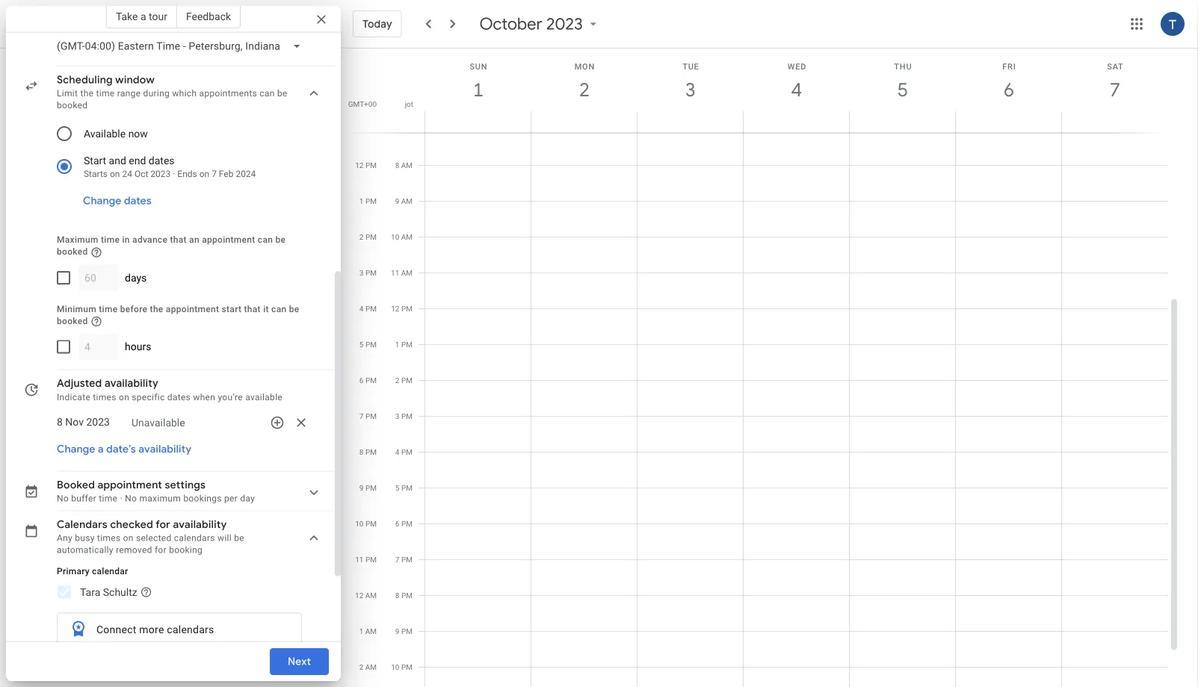 Task type: vqa. For each thing, say whether or not it's contained in the screenshot.
Holidays in United States link
no



Task type: describe. For each thing, give the bounding box(es) containing it.
· inside start and end dates starts on 24 oct 2023 · ends on 7 feb 2024
[[173, 169, 175, 180]]

1 inside sun 1
[[472, 77, 483, 102]]

days
[[125, 272, 147, 284]]

1 vertical spatial 12 pm
[[391, 305, 413, 314]]

change dates button
[[77, 184, 158, 219]]

calendars
[[57, 519, 108, 532]]

primary calendar
[[57, 567, 128, 577]]

feedback button
[[177, 4, 241, 28]]

change for change a date's availability
[[57, 443, 95, 457]]

be inside calendars checked for availability any busy times on selected calendars will be automatically removed for booking
[[234, 534, 244, 544]]

individual
[[145, 666, 186, 677]]

2 vertical spatial 3
[[395, 412, 400, 421]]

plan.
[[188, 666, 209, 677]]

saturday, 7 october element
[[1098, 73, 1133, 107]]

0 vertical spatial 8
[[395, 161, 399, 170]]

booked inside scheduling window limit the time range during which appointments can be booked
[[57, 101, 88, 111]]

time inside booked appointment settings no buffer time · no maximum bookings per day
[[99, 494, 118, 505]]

adjusted
[[57, 378, 102, 391]]

appointment inside booked appointment settings no buffer time · no maximum bookings per day
[[98, 479, 162, 493]]

0 horizontal spatial 3 pm
[[360, 269, 377, 278]]

change dates
[[83, 195, 152, 208]]

tuesday, 3 october element
[[674, 73, 708, 107]]

tara
[[80, 587, 100, 599]]

6 column header
[[956, 49, 1062, 133]]

2 am
[[359, 664, 377, 673]]

time inside minimum time before the appointment start that it can be booked
[[99, 305, 118, 315]]

can inside scheduling window limit the time range during which appointments can be booked
[[260, 89, 275, 99]]

wed
[[788, 62, 807, 71]]

1 horizontal spatial 4
[[395, 448, 400, 457]]

appointments
[[199, 89, 257, 99]]

dates inside button
[[124, 195, 152, 208]]

automatically
[[57, 546, 114, 556]]

tour
[[149, 10, 167, 22]]

3 inside tue 3
[[685, 77, 695, 102]]

get
[[138, 654, 152, 665]]

a inside "connect more calendars link multiple calendars to avoid scheduling conflicts. get this and more with a google workspace individual plan."
[[235, 654, 240, 665]]

october 2023
[[480, 13, 583, 34]]

october 2023 button
[[474, 13, 607, 34]]

availability for for
[[173, 519, 227, 532]]

bookings
[[183, 494, 222, 505]]

and inside start and end dates starts on 24 oct 2023 · ends on 7 feb 2024
[[109, 155, 126, 167]]

10 am
[[391, 233, 413, 242]]

1 vertical spatial more
[[191, 654, 213, 665]]

0 vertical spatial for
[[156, 519, 170, 532]]

link
[[96, 642, 114, 653]]

1 am
[[359, 628, 377, 637]]

with
[[215, 654, 233, 665]]

change a date's availability button
[[51, 437, 197, 464]]

take
[[116, 10, 138, 22]]

scheduling
[[232, 642, 278, 653]]

can inside maximum time in advance that an appointment can be booked
[[258, 235, 273, 246]]

times inside adjusted availability indicate times on specific dates when you're available
[[93, 393, 116, 403]]

today
[[363, 17, 392, 31]]

end
[[129, 155, 146, 167]]

thu 5
[[894, 62, 912, 102]]

0 horizontal spatial 10 pm
[[355, 520, 377, 529]]

times inside calendars checked for availability any busy times on selected calendars will be automatically removed for booking
[[97, 534, 121, 544]]

calendars inside calendars checked for availability any busy times on selected calendars will be automatically removed for booking
[[174, 534, 215, 544]]

am down gmt+00 at the top
[[365, 125, 377, 134]]

be inside maximum time in advance that an appointment can be booked
[[275, 235, 286, 246]]

2 vertical spatial 9
[[395, 628, 400, 637]]

jot
[[405, 99, 413, 108]]

booked
[[57, 479, 95, 493]]

change for change dates
[[83, 195, 121, 208]]

gmt+00
[[348, 99, 377, 108]]

11 pm
[[355, 556, 377, 565]]

selected
[[136, 534, 172, 544]]

1 vertical spatial 7 pm
[[395, 556, 413, 565]]

7 inside start and end dates starts on 24 oct 2023 · ends on 7 feb 2024
[[212, 169, 217, 180]]

2 vertical spatial 10
[[391, 664, 400, 673]]

that inside maximum time in advance that an appointment can be booked
[[170, 235, 187, 246]]

can inside minimum time before the appointment start that it can be booked
[[271, 305, 287, 315]]

5 inside thu 5
[[897, 77, 908, 102]]

hours
[[125, 341, 151, 354]]

available now
[[84, 128, 148, 140]]

1 vertical spatial for
[[155, 546, 167, 556]]

maximum time in advance that an appointment can be booked
[[57, 235, 286, 258]]

0 vertical spatial 10
[[391, 233, 399, 242]]

removed
[[116, 546, 152, 556]]

thu
[[894, 62, 912, 71]]

you're
[[218, 393, 243, 403]]

2 vertical spatial calendars
[[153, 642, 194, 653]]

option group containing available now
[[51, 118, 308, 184]]

tara schultz
[[80, 587, 137, 599]]

1 vertical spatial 11 am
[[391, 269, 413, 278]]

feb
[[219, 169, 234, 180]]

minimum
[[57, 305, 96, 315]]

2 vertical spatial 8
[[395, 592, 400, 601]]

1 vertical spatial 9 pm
[[395, 628, 413, 637]]

appointment inside maximum time in advance that an appointment can be booked
[[202, 235, 255, 246]]

1 vertical spatial 10
[[355, 520, 364, 529]]

booked inside maximum time in advance that an appointment can be booked
[[57, 247, 88, 258]]

1 vertical spatial calendars
[[167, 625, 214, 637]]

when
[[193, 393, 215, 403]]

0 vertical spatial 6 pm
[[360, 376, 377, 385]]

on inside calendars checked for availability any busy times on selected calendars will be automatically removed for booking
[[123, 534, 134, 544]]

sat 7
[[1107, 62, 1124, 102]]

0 vertical spatial 11 am
[[355, 125, 377, 134]]

sun
[[470, 62, 488, 71]]

multiple
[[116, 642, 150, 653]]

oct
[[134, 169, 148, 180]]

· inside booked appointment settings no buffer time · no maximum bookings per day
[[120, 494, 123, 505]]

appointment inside minimum time before the appointment start that it can be booked
[[166, 305, 219, 315]]

0 vertical spatial 7 pm
[[360, 412, 377, 421]]

sat
[[1107, 62, 1124, 71]]

7 am
[[395, 125, 413, 134]]

mon
[[575, 62, 595, 71]]

availability inside adjusted availability indicate times on specific dates when you're available
[[105, 378, 158, 391]]

1 horizontal spatial 10 pm
[[391, 664, 413, 673]]

date's
[[106, 443, 136, 457]]

2023 inside start and end dates starts on 24 oct 2023 · ends on 7 feb 2024
[[151, 169, 171, 180]]

available
[[84, 128, 126, 140]]

am down jot
[[401, 125, 413, 134]]

3 column header
[[637, 49, 744, 133]]

on inside adjusted availability indicate times on specific dates when you're available
[[119, 393, 129, 403]]

Date text field
[[57, 414, 110, 432]]

feedback
[[186, 10, 231, 22]]

avoid
[[207, 642, 230, 653]]

be inside scheduling window limit the time range during which appointments can be booked
[[277, 89, 288, 99]]

next button
[[270, 644, 329, 680]]

1 vertical spatial 1 pm
[[395, 341, 413, 350]]

1 horizontal spatial 5 pm
[[395, 484, 413, 493]]

0 vertical spatial 2023
[[547, 13, 583, 34]]

unavailable
[[132, 417, 185, 429]]

booking
[[169, 546, 203, 556]]

scheduling window limit the time range during which appointments can be booked
[[57, 74, 288, 111]]

Minimum amount of hours before the start of the appointment that it can be booked number field
[[84, 334, 113, 361]]

6 inside "fri 6"
[[1003, 77, 1014, 102]]

schultz
[[103, 587, 137, 599]]

0 horizontal spatial 8 pm
[[360, 448, 377, 457]]

on right ends
[[199, 169, 209, 180]]

1 vertical spatial 6 pm
[[395, 520, 413, 529]]

am up 2 am
[[365, 628, 377, 637]]

0 vertical spatial 9
[[395, 197, 399, 206]]

1 column header
[[425, 49, 532, 133]]

day
[[240, 494, 255, 505]]

ends
[[177, 169, 197, 180]]

12 am
[[355, 592, 377, 601]]

limit
[[57, 89, 78, 99]]

0 horizontal spatial 9 pm
[[360, 484, 377, 493]]

1 vertical spatial 3 pm
[[395, 412, 413, 421]]

any
[[57, 534, 73, 544]]

dates inside adjusted availability indicate times on specific dates when you're available
[[167, 393, 191, 403]]

calendars checked for availability any busy times on selected calendars will be automatically removed for booking
[[57, 519, 244, 556]]

1 vertical spatial 8
[[360, 448, 364, 457]]

and inside "connect more calendars link multiple calendars to avoid scheduling conflicts. get this and more with a google workspace individual plan."
[[173, 654, 188, 665]]



Task type: locate. For each thing, give the bounding box(es) containing it.
starts
[[84, 169, 108, 180]]

1 vertical spatial 2023
[[151, 169, 171, 180]]

now
[[128, 128, 148, 140]]

1 horizontal spatial 5
[[395, 484, 400, 493]]

2 vertical spatial can
[[271, 305, 287, 315]]

2 vertical spatial appointment
[[98, 479, 162, 493]]

0 vertical spatial times
[[93, 393, 116, 403]]

more
[[139, 625, 164, 637], [191, 654, 213, 665]]

9 up 11 pm
[[360, 484, 364, 493]]

0 horizontal spatial the
[[80, 89, 94, 99]]

0 horizontal spatial that
[[170, 235, 187, 246]]

booked down maximum
[[57, 247, 88, 258]]

take a tour button
[[106, 4, 177, 28]]

scheduling
[[57, 74, 113, 87]]

checked
[[110, 519, 153, 532]]

0 vertical spatial calendars
[[174, 534, 215, 544]]

can
[[260, 89, 275, 99], [258, 235, 273, 246], [271, 305, 287, 315]]

1 horizontal spatial 8 pm
[[395, 592, 413, 601]]

5 column header
[[849, 49, 956, 133]]

am down 8 am
[[401, 197, 413, 206]]

times right busy
[[97, 534, 121, 544]]

0 vertical spatial 2 pm
[[360, 233, 377, 242]]

0 vertical spatial 5 pm
[[360, 341, 377, 350]]

range
[[117, 89, 141, 99]]

appointment up maximum
[[98, 479, 162, 493]]

the inside scheduling window limit the time range during which appointments can be booked
[[80, 89, 94, 99]]

11 up 12 am
[[355, 556, 364, 565]]

0 vertical spatial 9 pm
[[360, 484, 377, 493]]

on left specific
[[119, 393, 129, 403]]

booked inside minimum time before the appointment start that it can be booked
[[57, 317, 88, 327]]

to
[[196, 642, 205, 653]]

12 pm left 8 am
[[355, 161, 377, 170]]

am down 1 am
[[365, 664, 377, 673]]

1 vertical spatial 11
[[391, 269, 399, 278]]

a for change
[[98, 443, 104, 457]]

minimum time before the appointment start that it can be booked
[[57, 305, 299, 327]]

2 vertical spatial 11
[[355, 556, 364, 565]]

2 horizontal spatial 5
[[897, 77, 908, 102]]

2 vertical spatial 12
[[355, 592, 364, 601]]

0 vertical spatial dates
[[149, 155, 175, 167]]

time left range
[[96, 89, 115, 99]]

thursday, 5 october element
[[886, 73, 920, 107]]

0 vertical spatial ·
[[173, 169, 175, 180]]

12 down 10 am
[[391, 305, 400, 314]]

the down "scheduling"
[[80, 89, 94, 99]]

appointment right an
[[202, 235, 255, 246]]

indicate
[[57, 393, 91, 403]]

4 inside wed 4
[[791, 77, 801, 102]]

0 horizontal spatial ·
[[120, 494, 123, 505]]

connect
[[96, 625, 137, 637]]

appointment left the start
[[166, 305, 219, 315]]

sunday, 1 october element
[[461, 73, 496, 107]]

1 vertical spatial 8 pm
[[395, 592, 413, 601]]

8 am
[[395, 161, 413, 170]]

12 down 11 pm
[[355, 592, 364, 601]]

availability inside calendars checked for availability any busy times on selected calendars will be automatically removed for booking
[[173, 519, 227, 532]]

2 vertical spatial availability
[[173, 519, 227, 532]]

no down booked at the left of the page
[[57, 494, 69, 505]]

6 pm
[[360, 376, 377, 385], [395, 520, 413, 529]]

next
[[288, 656, 311, 669]]

10 pm right 2 am
[[391, 664, 413, 673]]

mon 2
[[575, 62, 595, 102]]

maximum
[[139, 494, 181, 505]]

0 vertical spatial 12 pm
[[355, 161, 377, 170]]

and up 24 at the top left
[[109, 155, 126, 167]]

dates inside start and end dates starts on 24 oct 2023 · ends on 7 feb 2024
[[149, 155, 175, 167]]

the for window
[[80, 89, 94, 99]]

1 horizontal spatial 4 pm
[[395, 448, 413, 457]]

grid containing 1
[[347, 49, 1181, 688]]

0 vertical spatial 8 pm
[[360, 448, 377, 457]]

google
[[243, 654, 272, 665]]

· left ends
[[173, 169, 175, 180]]

a for take
[[141, 10, 146, 22]]

1 vertical spatial 2 pm
[[395, 376, 413, 385]]

0 vertical spatial 1 pm
[[360, 197, 377, 206]]

8
[[395, 161, 399, 170], [360, 448, 364, 457], [395, 592, 400, 601]]

2023 up mon
[[547, 13, 583, 34]]

1 pm
[[360, 197, 377, 206], [395, 341, 413, 350]]

0 horizontal spatial 5 pm
[[360, 341, 377, 350]]

1 horizontal spatial 6 pm
[[395, 520, 413, 529]]

1 vertical spatial 3
[[360, 269, 364, 278]]

0 vertical spatial 6
[[1003, 77, 1014, 102]]

0 horizontal spatial 5
[[360, 341, 364, 350]]

2 vertical spatial dates
[[167, 393, 191, 403]]

no up checked
[[125, 494, 137, 505]]

10 pm up 11 pm
[[355, 520, 377, 529]]

the
[[80, 89, 94, 99], [150, 305, 163, 315]]

1 vertical spatial appointment
[[166, 305, 219, 315]]

fri
[[1003, 62, 1017, 71]]

a left date's at the bottom of the page
[[98, 443, 104, 457]]

1 horizontal spatial 3
[[395, 412, 400, 421]]

1 horizontal spatial 12 pm
[[391, 305, 413, 314]]

the right before
[[150, 305, 163, 315]]

be inside minimum time before the appointment start that it can be booked
[[289, 305, 299, 315]]

that left an
[[170, 235, 187, 246]]

2 pm
[[360, 233, 377, 242], [395, 376, 413, 385]]

the inside minimum time before the appointment start that it can be booked
[[150, 305, 163, 315]]

fri 6
[[1003, 62, 1017, 102]]

1 vertical spatial 9
[[360, 484, 364, 493]]

7 inside sat 7
[[1109, 77, 1120, 102]]

adjusted availability indicate times on specific dates when you're available
[[57, 378, 283, 403]]

2023 right oct
[[151, 169, 171, 180]]

this
[[155, 654, 170, 665]]

time
[[96, 89, 115, 99], [101, 235, 120, 246], [99, 305, 118, 315], [99, 494, 118, 505]]

change down date text box
[[57, 443, 95, 457]]

1 vertical spatial 4
[[360, 305, 364, 314]]

start
[[222, 305, 242, 315]]

dates right end
[[149, 155, 175, 167]]

the for time
[[150, 305, 163, 315]]

7 column header
[[1062, 49, 1169, 133]]

calendars up to
[[167, 625, 214, 637]]

8 pm
[[360, 448, 377, 457], [395, 592, 413, 601]]

can right it
[[271, 305, 287, 315]]

on up removed
[[123, 534, 134, 544]]

0 horizontal spatial 2 pm
[[360, 233, 377, 242]]

times down adjusted
[[93, 393, 116, 403]]

calendars up booking
[[174, 534, 215, 544]]

2 horizontal spatial 6
[[1003, 77, 1014, 102]]

primary
[[57, 567, 90, 577]]

4 column header
[[743, 49, 850, 133]]

1 vertical spatial booked
[[57, 247, 88, 258]]

that
[[170, 235, 187, 246], [244, 305, 261, 315]]

2 inside "mon 2"
[[578, 77, 589, 102]]

0 vertical spatial 4 pm
[[360, 305, 377, 314]]

· up checked
[[120, 494, 123, 505]]

9 up 10 am
[[395, 197, 399, 206]]

1 horizontal spatial a
[[141, 10, 146, 22]]

11
[[355, 125, 364, 134], [391, 269, 399, 278], [355, 556, 364, 565]]

more up multiple
[[139, 625, 164, 637]]

availability down bookings
[[173, 519, 227, 532]]

sun 1
[[470, 62, 488, 102]]

0 vertical spatial can
[[260, 89, 275, 99]]

during
[[143, 89, 170, 99]]

1 vertical spatial that
[[244, 305, 261, 315]]

1 vertical spatial dates
[[124, 195, 152, 208]]

that left it
[[244, 305, 261, 315]]

time left in
[[101, 235, 120, 246]]

on left 24 at the top left
[[110, 169, 120, 180]]

am down 9 am
[[401, 233, 413, 242]]

today button
[[353, 6, 402, 42]]

2 no from the left
[[125, 494, 137, 505]]

option group
[[51, 118, 308, 184]]

am down 10 am
[[401, 269, 413, 278]]

start and end dates starts on 24 oct 2023 · ends on 7 feb 2024
[[84, 155, 256, 180]]

available
[[245, 393, 283, 403]]

and right this
[[173, 654, 188, 665]]

tue
[[683, 62, 700, 71]]

1 booked from the top
[[57, 101, 88, 111]]

a
[[141, 10, 146, 22], [98, 443, 104, 457], [235, 654, 240, 665]]

a right with
[[235, 654, 240, 665]]

1 horizontal spatial 7 pm
[[395, 556, 413, 565]]

for
[[156, 519, 170, 532], [155, 546, 167, 556]]

will
[[218, 534, 232, 544]]

12 pm down 10 am
[[391, 305, 413, 314]]

am up 1 am
[[365, 592, 377, 601]]

availability up specific
[[105, 378, 158, 391]]

11 am down gmt+00 at the top
[[355, 125, 377, 134]]

before
[[120, 305, 148, 315]]

dates
[[149, 155, 175, 167], [124, 195, 152, 208], [167, 393, 191, 403]]

start
[[84, 155, 106, 167]]

1 horizontal spatial and
[[173, 654, 188, 665]]

10 down 9 am
[[391, 233, 399, 242]]

5 pm
[[360, 341, 377, 350], [395, 484, 413, 493]]

10 right 2 am
[[391, 664, 400, 673]]

1 vertical spatial 6
[[360, 376, 364, 385]]

24
[[122, 169, 132, 180]]

1 no from the left
[[57, 494, 69, 505]]

0 vertical spatial the
[[80, 89, 94, 99]]

0 vertical spatial 3
[[685, 77, 695, 102]]

1 vertical spatial 10 pm
[[391, 664, 413, 673]]

0 horizontal spatial 1 pm
[[360, 197, 377, 206]]

10 pm
[[355, 520, 377, 529], [391, 664, 413, 673]]

a left tour at the left top of page
[[141, 10, 146, 22]]

friday, 6 october element
[[992, 73, 1027, 107]]

0 vertical spatial appointment
[[202, 235, 255, 246]]

maximum
[[57, 235, 99, 246]]

2 vertical spatial 4
[[395, 448, 400, 457]]

time inside scheduling window limit the time range during which appointments can be booked
[[96, 89, 115, 99]]

booked down limit
[[57, 101, 88, 111]]

availability down unavailable
[[139, 443, 192, 457]]

0 horizontal spatial and
[[109, 155, 126, 167]]

2 vertical spatial 6
[[395, 520, 400, 529]]

take a tour
[[116, 10, 167, 22]]

it
[[263, 305, 269, 315]]

1 horizontal spatial 6
[[395, 520, 400, 529]]

dates down oct
[[124, 195, 152, 208]]

busy
[[75, 534, 95, 544]]

1 vertical spatial 5
[[360, 341, 364, 350]]

calendar
[[92, 567, 128, 577]]

dates left 'when'
[[167, 393, 191, 403]]

settings
[[165, 479, 206, 493]]

advance
[[132, 235, 168, 246]]

availability for date's
[[139, 443, 192, 457]]

None field
[[51, 33, 313, 60]]

window
[[115, 74, 155, 87]]

1 horizontal spatial 3 pm
[[395, 412, 413, 421]]

0 vertical spatial change
[[83, 195, 121, 208]]

calendars up this
[[153, 642, 194, 653]]

booked down minimum
[[57, 317, 88, 327]]

per
[[224, 494, 238, 505]]

1 horizontal spatial 9 pm
[[395, 628, 413, 637]]

0 horizontal spatial 6 pm
[[360, 376, 377, 385]]

1 horizontal spatial more
[[191, 654, 213, 665]]

2024
[[236, 169, 256, 180]]

0 vertical spatial 11
[[355, 125, 364, 134]]

which
[[172, 89, 197, 99]]

for down selected
[[155, 546, 167, 556]]

1 horizontal spatial 2 pm
[[395, 376, 413, 385]]

9 pm right 1 am
[[395, 628, 413, 637]]

1 horizontal spatial no
[[125, 494, 137, 505]]

0 horizontal spatial 4 pm
[[360, 305, 377, 314]]

0 horizontal spatial 7 pm
[[360, 412, 377, 421]]

1 vertical spatial ·
[[120, 494, 123, 505]]

3 booked from the top
[[57, 317, 88, 327]]

pm
[[366, 161, 377, 170], [366, 197, 377, 206], [366, 233, 377, 242], [366, 269, 377, 278], [366, 305, 377, 314], [401, 305, 413, 314], [366, 341, 377, 350], [401, 341, 413, 350], [366, 376, 377, 385], [401, 376, 413, 385], [366, 412, 377, 421], [401, 412, 413, 421], [366, 448, 377, 457], [401, 448, 413, 457], [366, 484, 377, 493], [401, 484, 413, 493], [366, 520, 377, 529], [401, 520, 413, 529], [366, 556, 377, 565], [401, 556, 413, 565], [401, 592, 413, 601], [401, 628, 413, 637], [401, 664, 413, 673]]

1 vertical spatial times
[[97, 534, 121, 544]]

more down to
[[191, 654, 213, 665]]

0 horizontal spatial 4
[[360, 305, 364, 314]]

for up selected
[[156, 519, 170, 532]]

on
[[110, 169, 120, 180], [199, 169, 209, 180], [119, 393, 129, 403], [123, 534, 134, 544]]

booked appointment settings no buffer time · no maximum bookings per day
[[57, 479, 255, 505]]

3 pm
[[360, 269, 377, 278], [395, 412, 413, 421]]

1 horizontal spatial that
[[244, 305, 261, 315]]

buffer
[[71, 494, 96, 505]]

12 pm
[[355, 161, 377, 170], [391, 305, 413, 314]]

wednesday, 4 october element
[[780, 73, 814, 107]]

2 vertical spatial booked
[[57, 317, 88, 327]]

11 down 10 am
[[391, 269, 399, 278]]

that inside minimum time before the appointment start that it can be booked
[[244, 305, 261, 315]]

2 booked from the top
[[57, 247, 88, 258]]

9 am
[[395, 197, 413, 206]]

11 am down 10 am
[[391, 269, 413, 278]]

0 horizontal spatial more
[[139, 625, 164, 637]]

monday, 2 october element
[[567, 73, 602, 107]]

·
[[173, 169, 175, 180], [120, 494, 123, 505]]

grid
[[347, 49, 1181, 688]]

12 left 8 am
[[355, 161, 364, 170]]

1 vertical spatial and
[[173, 654, 188, 665]]

2 column header
[[531, 49, 638, 133]]

0 horizontal spatial 3
[[360, 269, 364, 278]]

11 down gmt+00 at the top
[[355, 125, 364, 134]]

1 vertical spatial 12
[[391, 305, 400, 314]]

no
[[57, 494, 69, 505], [125, 494, 137, 505]]

be
[[277, 89, 288, 99], [275, 235, 286, 246], [289, 305, 299, 315], [234, 534, 244, 544]]

2 vertical spatial a
[[235, 654, 240, 665]]

availability inside change a date's availability button
[[139, 443, 192, 457]]

am down 7 am
[[401, 161, 413, 170]]

and
[[109, 155, 126, 167], [173, 654, 188, 665]]

4 pm
[[360, 305, 377, 314], [395, 448, 413, 457]]

change down starts
[[83, 195, 121, 208]]

0 vertical spatial availability
[[105, 378, 158, 391]]

specific
[[132, 393, 165, 403]]

1 horizontal spatial the
[[150, 305, 163, 315]]

conflicts.
[[96, 654, 136, 665]]

0 vertical spatial 12
[[355, 161, 364, 170]]

11 am
[[355, 125, 377, 134], [391, 269, 413, 278]]

time inside maximum time in advance that an appointment can be booked
[[101, 235, 120, 246]]

Maximum days in advance that an appointment can be booked number field
[[84, 265, 113, 292]]

0 horizontal spatial 12 pm
[[355, 161, 377, 170]]

connect more calendars link multiple calendars to avoid scheduling conflicts. get this and more with a google workspace individual plan.
[[96, 625, 278, 677]]

9 pm up 11 pm
[[360, 484, 377, 493]]

time right buffer
[[99, 494, 118, 505]]

10 up 11 pm
[[355, 520, 364, 529]]

can up it
[[258, 235, 273, 246]]

0 horizontal spatial a
[[98, 443, 104, 457]]

time left before
[[99, 305, 118, 315]]

october
[[480, 13, 543, 34]]

can right appointments
[[260, 89, 275, 99]]

9 right 1 am
[[395, 628, 400, 637]]

1 vertical spatial 4 pm
[[395, 448, 413, 457]]



